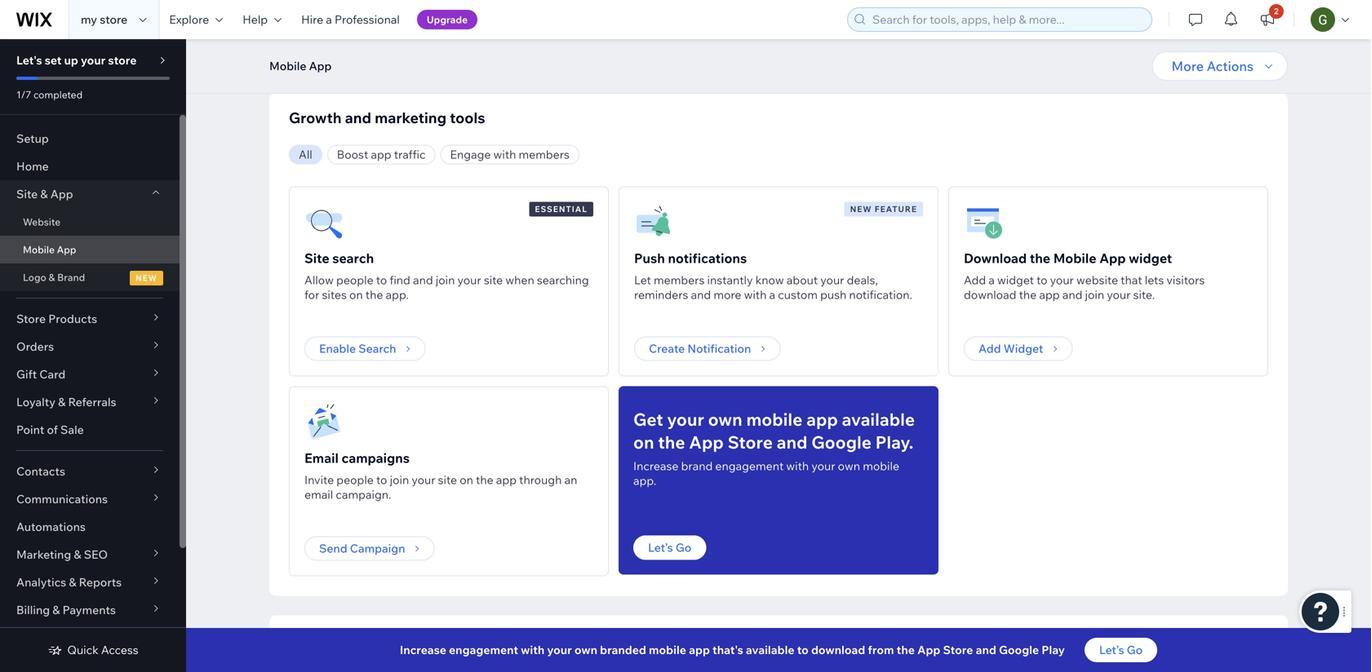 Task type: describe. For each thing, give the bounding box(es) containing it.
1/7 completed
[[16, 89, 83, 101]]

completed
[[33, 89, 83, 101]]

the inside email campaigns invite people to join your site on the app through an email campaign.
[[476, 473, 494, 488]]

enable search
[[319, 342, 396, 356]]

email campaigns invite people to join your site on the app through an email campaign.
[[305, 450, 578, 502]]

brand
[[682, 459, 713, 474]]

download the mobile app widget add a widget to your website that lets visitors download the app and join your site.
[[964, 250, 1206, 302]]

1 vertical spatial available
[[746, 643, 795, 658]]

to inside "download the mobile app widget add a widget to your website that lets visitors download the app and join your site."
[[1037, 273, 1048, 287]]

1 vertical spatial increase
[[400, 643, 447, 658]]

sale
[[60, 423, 84, 437]]

members inside push notifications let members instantly know about your deals, reminders and more with a custom push notification.
[[654, 273, 705, 287]]

help
[[243, 12, 268, 27]]

quick
[[67, 643, 99, 658]]

hire a professional link
[[292, 0, 410, 39]]

send
[[319, 542, 348, 556]]

app inside "download the mobile app widget add a widget to your website that lets visitors download the app and join your site."
[[1040, 288, 1060, 302]]

2 vertical spatial mobile
[[649, 643, 687, 658]]

1 vertical spatial let's
[[1100, 643, 1125, 658]]

the right from
[[897, 643, 915, 658]]

setup link
[[0, 125, 180, 153]]

site.
[[1134, 288, 1156, 302]]

0 vertical spatial store
[[100, 12, 128, 27]]

gift card button
[[0, 361, 180, 389]]

google inside get your own mobile app available on the app store and google play. increase brand engagement with your own mobile app.
[[812, 432, 872, 454]]

invite your first app members to start getting engagement
[[315, 27, 625, 41]]

growth
[[289, 109, 342, 127]]

1 vertical spatial go
[[1127, 643, 1143, 658]]

app inside "download the mobile app widget add a widget to your website that lets visitors download the app and join your site."
[[1100, 250, 1127, 267]]

search
[[359, 342, 396, 356]]

faqs
[[289, 631, 327, 650]]

2 horizontal spatial own
[[838, 459, 861, 474]]

through
[[519, 473, 562, 488]]

mobile app button
[[261, 54, 340, 78]]

analytics
[[16, 576, 66, 590]]

app inside email campaigns invite people to join your site on the app through an email campaign.
[[496, 473, 517, 488]]

0 vertical spatial go
[[676, 541, 692, 555]]

about
[[787, 273, 818, 287]]

a inside push notifications let members instantly know about your deals, reminders and more with a custom push notification.
[[770, 288, 776, 302]]

store inside sidebar element
[[108, 53, 137, 67]]

1 vertical spatial download
[[812, 643, 866, 658]]

mobile for mobile app link
[[23, 244, 55, 256]]

app inside popup button
[[50, 187, 73, 201]]

new for new
[[136, 273, 158, 283]]

hire a professional
[[301, 12, 400, 27]]

mobile app link
[[0, 236, 180, 264]]

download the mobile app widget heading
[[964, 249, 1173, 268]]

help button
[[233, 0, 292, 39]]

all
[[299, 147, 313, 162]]

loyalty & referrals
[[16, 395, 116, 410]]

up
[[64, 53, 78, 67]]

email campaigns heading
[[305, 449, 410, 468]]

hire
[[301, 12, 323, 27]]

site & app button
[[0, 180, 180, 208]]

create notification
[[649, 342, 752, 356]]

email
[[305, 488, 333, 502]]

gift
[[16, 367, 37, 382]]

deals,
[[847, 273, 879, 287]]

your inside email campaigns invite people to join your site on the app through an email campaign.
[[412, 473, 436, 488]]

1 vertical spatial let's go
[[1100, 643, 1143, 658]]

the down download
[[1020, 288, 1037, 302]]

invite inside email campaigns invite people to join your site on the app through an email campaign.
[[305, 473, 334, 488]]

point of sale
[[16, 423, 84, 437]]

seo
[[84, 548, 108, 562]]

2 horizontal spatial store
[[944, 643, 974, 658]]

contacts button
[[0, 458, 180, 486]]

campaigns
[[342, 450, 410, 467]]

payments
[[63, 603, 116, 618]]

2 horizontal spatial mobile
[[863, 459, 900, 474]]

and inside "download the mobile app widget add a widget to your website that lets visitors download the app and join your site."
[[1063, 288, 1083, 302]]

push
[[821, 288, 847, 302]]

1 horizontal spatial engagement
[[556, 27, 625, 41]]

app. inside get your own mobile app available on the app store and google play. increase brand engagement with your own mobile app.
[[634, 474, 657, 488]]

share
[[1158, 27, 1190, 41]]

site & app
[[16, 187, 73, 201]]

campaign
[[350, 542, 405, 556]]

mobile app for mobile app link
[[23, 244, 76, 256]]

on inside site search allow people to find and join your site when searching for sites on the app.
[[349, 288, 363, 302]]

traffic
[[394, 147, 426, 162]]

setup
[[16, 131, 49, 146]]

enable search button
[[305, 337, 426, 361]]

brand
[[57, 272, 85, 284]]

your inside site search allow people to find and join your site when searching for sites on the app.
[[458, 273, 482, 287]]

know
[[756, 273, 784, 287]]

1/7
[[16, 89, 31, 101]]

contacts
[[16, 465, 65, 479]]

1 horizontal spatial google
[[1000, 643, 1040, 658]]

engage with members
[[450, 147, 570, 162]]

0 vertical spatial widget
[[1129, 250, 1173, 267]]

upgrade button
[[417, 10, 478, 29]]

app inside 'button'
[[309, 59, 332, 73]]

custom
[[778, 288, 818, 302]]

available inside get your own mobile app available on the app store and google play. increase brand engagement with your own mobile app.
[[842, 409, 916, 431]]

more actions
[[1172, 58, 1254, 74]]

your inside push notifications let members instantly know about your deals, reminders and more with a custom push notification.
[[821, 273, 845, 287]]

app inside get your own mobile app available on the app store and google play. increase brand engagement with your own mobile app.
[[807, 409, 839, 431]]

notification
[[688, 342, 752, 356]]

play
[[1042, 643, 1066, 658]]

website link
[[0, 208, 180, 236]]

point
[[16, 423, 44, 437]]

with inside push notifications let members instantly know about your deals, reminders and more with a custom push notification.
[[744, 288, 767, 302]]

0 horizontal spatial let's
[[648, 541, 673, 555]]

marketing
[[375, 109, 447, 127]]

app inside get your own mobile app available on the app store and google play. increase brand engagement with your own mobile app.
[[689, 432, 724, 454]]

loyalty
[[16, 395, 56, 410]]

feature
[[875, 204, 918, 214]]

search
[[333, 250, 374, 267]]

communications
[[16, 492, 108, 507]]

invite up mobile app 'button'
[[315, 27, 345, 41]]

your inside sidebar element
[[81, 53, 106, 67]]

card
[[39, 367, 65, 382]]

increase engagement with your own branded mobile app that's available to download from the app store and google play
[[400, 643, 1066, 658]]

getting
[[515, 27, 554, 41]]

from
[[868, 643, 895, 658]]

2 vertical spatial own
[[575, 643, 598, 658]]

site for &
[[16, 187, 38, 201]]

add widget button
[[964, 337, 1073, 361]]

push notifications heading
[[635, 249, 747, 268]]

instantly
[[708, 273, 753, 287]]

reminders
[[635, 288, 689, 302]]

the right download
[[1030, 250, 1051, 267]]

loyalty & referrals button
[[0, 389, 180, 416]]

& for billing
[[52, 603, 60, 618]]

invite inside button
[[1192, 27, 1223, 41]]

join inside "download the mobile app widget add a widget to your website that lets visitors download the app and join your site."
[[1086, 288, 1105, 302]]

essential
[[535, 204, 588, 214]]

and inside push notifications let members instantly know about your deals, reminders and more with a custom push notification.
[[691, 288, 711, 302]]

point of sale link
[[0, 416, 180, 444]]

more
[[1172, 58, 1205, 74]]

add widget
[[979, 342, 1044, 356]]

first
[[374, 27, 395, 41]]

mobile inside "download the mobile app widget add a widget to your website that lets visitors download the app and join your site."
[[1054, 250, 1097, 267]]



Task type: vqa. For each thing, say whether or not it's contained in the screenshot.
left 'Let's Go' button's GO
yes



Task type: locate. For each thing, give the bounding box(es) containing it.
site down home
[[16, 187, 38, 201]]

access
[[101, 643, 139, 658]]

the right sites
[[366, 288, 383, 302]]

1 vertical spatial site
[[305, 250, 330, 267]]

referrals
[[68, 395, 116, 410]]

1 vertical spatial mobile app
[[23, 244, 76, 256]]

branded
[[600, 643, 647, 658]]

0 horizontal spatial mobile
[[23, 244, 55, 256]]

on inside email campaigns invite people to join your site on the app through an email campaign.
[[460, 473, 474, 488]]

0 vertical spatial engagement
[[556, 27, 625, 41]]

0 horizontal spatial mobile app
[[23, 244, 76, 256]]

1 vertical spatial store
[[728, 432, 773, 454]]

on down the get
[[634, 432, 655, 454]]

available right that's in the right bottom of the page
[[746, 643, 795, 658]]

increase inside get your own mobile app available on the app store and google play. increase brand engagement with your own mobile app.
[[634, 459, 679, 474]]

1 vertical spatial engagement
[[716, 459, 784, 474]]

send campaign button
[[305, 537, 435, 561]]

mobile app down hire at the top of page
[[269, 59, 332, 73]]

set
[[45, 53, 62, 67]]

1 horizontal spatial own
[[708, 409, 743, 431]]

0 horizontal spatial widget
[[998, 273, 1035, 287]]

1 horizontal spatial a
[[770, 288, 776, 302]]

1 horizontal spatial site
[[484, 273, 503, 287]]

analytics & reports
[[16, 576, 122, 590]]

1 horizontal spatial let's
[[1100, 643, 1125, 658]]

to left the find
[[376, 273, 387, 287]]

site for search
[[305, 250, 330, 267]]

let's go
[[648, 541, 692, 555], [1100, 643, 1143, 658]]

for
[[305, 288, 320, 302]]

available up 'play.'
[[842, 409, 916, 431]]

home
[[16, 159, 49, 174]]

2 horizontal spatial engagement
[[716, 459, 784, 474]]

a right hire at the top of page
[[326, 12, 332, 27]]

people inside email campaigns invite people to join your site on the app through an email campaign.
[[337, 473, 374, 488]]

google left the play
[[1000, 643, 1040, 658]]

an
[[565, 473, 578, 488]]

0 horizontal spatial app.
[[386, 288, 409, 302]]

1 vertical spatial new
[[136, 273, 158, 283]]

start
[[488, 27, 512, 41]]

1 horizontal spatial widget
[[1129, 250, 1173, 267]]

send campaign
[[319, 542, 405, 556]]

& right billing
[[52, 603, 60, 618]]

a down download
[[989, 273, 995, 287]]

1 horizontal spatial available
[[842, 409, 916, 431]]

& left reports
[[69, 576, 76, 590]]

a down know
[[770, 288, 776, 302]]

mobile app up logo & brand
[[23, 244, 76, 256]]

0 horizontal spatial download
[[812, 643, 866, 658]]

to down campaigns
[[376, 473, 387, 488]]

get your own mobile app available on the app store and google play. increase brand engagement with your own mobile app.
[[634, 409, 916, 488]]

available
[[842, 409, 916, 431], [746, 643, 795, 658]]

0 vertical spatial app.
[[386, 288, 409, 302]]

mobile
[[269, 59, 307, 73], [23, 244, 55, 256], [1054, 250, 1097, 267]]

& for loyalty
[[58, 395, 66, 410]]

add inside button
[[979, 342, 1002, 356]]

join down website
[[1086, 288, 1105, 302]]

and inside get your own mobile app available on the app store and google play. increase brand engagement with your own mobile app.
[[777, 432, 808, 454]]

1 vertical spatial people
[[337, 473, 374, 488]]

store
[[16, 312, 46, 326], [728, 432, 773, 454], [944, 643, 974, 658]]

when
[[506, 273, 535, 287]]

1 vertical spatial add
[[979, 342, 1002, 356]]

to inside site search allow people to find and join your site when searching for sites on the app.
[[376, 273, 387, 287]]

2 horizontal spatial on
[[634, 432, 655, 454]]

2 vertical spatial members
[[654, 273, 705, 287]]

my store
[[81, 12, 128, 27]]

members
[[421, 27, 471, 41], [519, 147, 570, 162], [654, 273, 705, 287]]

& for site
[[40, 187, 48, 201]]

app
[[397, 27, 418, 41], [371, 147, 392, 162], [1040, 288, 1060, 302], [807, 409, 839, 431], [496, 473, 517, 488], [689, 643, 710, 658]]

1 horizontal spatial store
[[728, 432, 773, 454]]

1 vertical spatial store
[[108, 53, 137, 67]]

orders button
[[0, 333, 180, 361]]

members up reminders
[[654, 273, 705, 287]]

my
[[81, 12, 97, 27]]

0 horizontal spatial go
[[676, 541, 692, 555]]

1 vertical spatial let's go button
[[1085, 639, 1158, 663]]

& for logo
[[49, 272, 55, 284]]

0 vertical spatial on
[[349, 288, 363, 302]]

0 vertical spatial people
[[336, 273, 374, 287]]

to right that's in the right bottom of the page
[[798, 643, 809, 658]]

create notification button
[[635, 337, 781, 361]]

quick access button
[[48, 643, 139, 658]]

site inside email campaigns invite people to join your site on the app through an email campaign.
[[438, 473, 457, 488]]

download left from
[[812, 643, 866, 658]]

0 horizontal spatial join
[[390, 473, 409, 488]]

people
[[336, 273, 374, 287], [337, 473, 374, 488]]

new feature
[[851, 204, 918, 214]]

on inside get your own mobile app available on the app store and google play. increase brand engagement with your own mobile app.
[[634, 432, 655, 454]]

mobile app inside sidebar element
[[23, 244, 76, 256]]

mobile app for mobile app 'button'
[[269, 59, 332, 73]]

0 horizontal spatial members
[[421, 27, 471, 41]]

& left seo
[[74, 548, 81, 562]]

create
[[649, 342, 685, 356]]

site inside site search allow people to find and join your site when searching for sites on the app.
[[305, 250, 330, 267]]

the inside get your own mobile app available on the app store and google play. increase brand engagement with your own mobile app.
[[658, 432, 686, 454]]

0 vertical spatial download
[[964, 288, 1017, 302]]

engagement
[[556, 27, 625, 41], [716, 459, 784, 474], [449, 643, 519, 658]]

mobile inside 'button'
[[269, 59, 307, 73]]

1 horizontal spatial mobile
[[269, 59, 307, 73]]

the down the get
[[658, 432, 686, 454]]

mobile inside sidebar element
[[23, 244, 55, 256]]

2 horizontal spatial join
[[1086, 288, 1105, 302]]

logo & brand
[[23, 272, 85, 284]]

more
[[714, 288, 742, 302]]

add left widget
[[979, 342, 1002, 356]]

marketing & seo
[[16, 548, 108, 562]]

automations
[[16, 520, 86, 534]]

0 vertical spatial let's go
[[648, 541, 692, 555]]

share invite link
[[1158, 27, 1248, 41]]

1 horizontal spatial go
[[1127, 643, 1143, 658]]

1 vertical spatial own
[[838, 459, 861, 474]]

app. inside site search allow people to find and join your site when searching for sites on the app.
[[386, 288, 409, 302]]

mobile down hire at the top of page
[[269, 59, 307, 73]]

people up campaign.
[[337, 473, 374, 488]]

0 vertical spatial new
[[851, 204, 873, 214]]

upgrade
[[427, 13, 468, 26]]

and inside site search allow people to find and join your site when searching for sites on the app.
[[413, 273, 433, 287]]

the left through
[[476, 473, 494, 488]]

mobile down website
[[23, 244, 55, 256]]

members up "essential" at the left top of the page
[[519, 147, 570, 162]]

join right the find
[[436, 273, 455, 287]]

enable
[[319, 342, 356, 356]]

engagement inside get your own mobile app available on the app store and google play. increase brand engagement with your own mobile app.
[[716, 459, 784, 474]]

gift card
[[16, 367, 65, 382]]

0 horizontal spatial a
[[326, 12, 332, 27]]

1 vertical spatial google
[[1000, 643, 1040, 658]]

mobile up website
[[1054, 250, 1097, 267]]

1 horizontal spatial app.
[[634, 474, 657, 488]]

app. down the find
[[386, 288, 409, 302]]

own
[[708, 409, 743, 431], [838, 459, 861, 474], [575, 643, 598, 658]]

add down download
[[964, 273, 987, 287]]

to down 'download the mobile app widget' 'heading'
[[1037, 273, 1048, 287]]

automations link
[[0, 514, 180, 541]]

new inside sidebar element
[[136, 273, 158, 283]]

mobile app inside 'button'
[[269, 59, 332, 73]]

a
[[326, 12, 332, 27], [989, 273, 995, 287], [770, 288, 776, 302]]

1 horizontal spatial mobile
[[747, 409, 803, 431]]

a inside "download the mobile app widget add a widget to your website that lets visitors download the app and join your site."
[[989, 273, 995, 287]]

actions
[[1207, 58, 1254, 74]]

0 vertical spatial site
[[484, 273, 503, 287]]

to left the start
[[474, 27, 485, 41]]

more actions button
[[1153, 51, 1289, 81]]

app. down the get
[[634, 474, 657, 488]]

play.
[[876, 432, 914, 454]]

2 vertical spatial on
[[460, 473, 474, 488]]

&
[[40, 187, 48, 201], [49, 272, 55, 284], [58, 395, 66, 410], [74, 548, 81, 562], [69, 576, 76, 590], [52, 603, 60, 618]]

people for search
[[336, 273, 374, 287]]

1 horizontal spatial mobile app
[[269, 59, 332, 73]]

1 vertical spatial members
[[519, 147, 570, 162]]

0 vertical spatial let's
[[648, 541, 673, 555]]

new down mobile app link
[[136, 273, 158, 283]]

& inside popup button
[[40, 187, 48, 201]]

widget down download
[[998, 273, 1035, 287]]

on
[[349, 288, 363, 302], [634, 432, 655, 454], [460, 473, 474, 488]]

get
[[634, 409, 664, 431]]

that's
[[713, 643, 744, 658]]

2 people from the top
[[337, 473, 374, 488]]

0 horizontal spatial own
[[575, 643, 598, 658]]

google
[[812, 432, 872, 454], [1000, 643, 1040, 658]]

store right my
[[100, 12, 128, 27]]

sites
[[322, 288, 347, 302]]

campaign.
[[336, 488, 391, 502]]

site inside popup button
[[16, 187, 38, 201]]

join down campaigns
[[390, 473, 409, 488]]

notification.
[[850, 288, 913, 302]]

1 horizontal spatial join
[[436, 273, 455, 287]]

people for campaigns
[[337, 473, 374, 488]]

google left 'play.'
[[812, 432, 872, 454]]

1 horizontal spatial on
[[460, 473, 474, 488]]

2 horizontal spatial mobile
[[1054, 250, 1097, 267]]

share invite link button
[[1144, 22, 1262, 46]]

the inside site search allow people to find and join your site when searching for sites on the app.
[[366, 288, 383, 302]]

1 vertical spatial site
[[438, 473, 457, 488]]

growth and marketing tools
[[289, 109, 486, 127]]

1 horizontal spatial increase
[[634, 459, 679, 474]]

0 vertical spatial store
[[16, 312, 46, 326]]

store inside dropdown button
[[16, 312, 46, 326]]

0 horizontal spatial site
[[16, 187, 38, 201]]

1 horizontal spatial download
[[964, 288, 1017, 302]]

billing & payments
[[16, 603, 116, 618]]

store inside get your own mobile app available on the app store and google play. increase brand engagement with your own mobile app.
[[728, 432, 773, 454]]

0 horizontal spatial on
[[349, 288, 363, 302]]

2 horizontal spatial a
[[989, 273, 995, 287]]

billing
[[16, 603, 50, 618]]

& right logo
[[49, 272, 55, 284]]

boost
[[337, 147, 368, 162]]

0 horizontal spatial google
[[812, 432, 872, 454]]

1 horizontal spatial let's go button
[[1085, 639, 1158, 663]]

of
[[47, 423, 58, 437]]

people down search
[[336, 273, 374, 287]]

email
[[305, 450, 339, 467]]

2 horizontal spatial members
[[654, 273, 705, 287]]

widget up lets
[[1129, 250, 1173, 267]]

0 vertical spatial add
[[964, 273, 987, 287]]

join inside email campaigns invite people to join your site on the app through an email campaign.
[[390, 473, 409, 488]]

let's
[[648, 541, 673, 555], [1100, 643, 1125, 658]]

sidebar element
[[0, 39, 186, 673]]

site search heading
[[305, 249, 374, 268]]

1 vertical spatial widget
[[998, 273, 1035, 287]]

download down download
[[964, 288, 1017, 302]]

2 vertical spatial engagement
[[449, 643, 519, 658]]

1 vertical spatial on
[[634, 432, 655, 454]]

0 horizontal spatial engagement
[[449, 643, 519, 658]]

1 horizontal spatial let's go
[[1100, 643, 1143, 658]]

& for analytics
[[69, 576, 76, 590]]

on left through
[[460, 473, 474, 488]]

& right loyalty
[[58, 395, 66, 410]]

Search for tools, apps, help & more... field
[[868, 8, 1147, 31]]

0 horizontal spatial new
[[136, 273, 158, 283]]

1 horizontal spatial members
[[519, 147, 570, 162]]

people inside site search allow people to find and join your site when searching for sites on the app.
[[336, 273, 374, 287]]

& up website
[[40, 187, 48, 201]]

0 horizontal spatial site
[[438, 473, 457, 488]]

website
[[1077, 273, 1119, 287]]

site up 'allow'
[[305, 250, 330, 267]]

0 vertical spatial google
[[812, 432, 872, 454]]

& for marketing
[[74, 548, 81, 562]]

invite up email
[[305, 473, 334, 488]]

to inside email campaigns invite people to join your site on the app through an email campaign.
[[376, 473, 387, 488]]

notifications
[[668, 250, 747, 267]]

on right sites
[[349, 288, 363, 302]]

with inside get your own mobile app available on the app store and google play. increase brand engagement with your own mobile app.
[[787, 459, 809, 474]]

0 horizontal spatial let's go
[[648, 541, 692, 555]]

add inside "download the mobile app widget add a widget to your website that lets visitors download the app and join your site."
[[964, 273, 987, 287]]

0 vertical spatial let's go button
[[634, 536, 707, 561]]

new for new feature
[[851, 204, 873, 214]]

website
[[23, 216, 61, 228]]

visitors
[[1167, 273, 1206, 287]]

join inside site search allow people to find and join your site when searching for sites on the app.
[[436, 273, 455, 287]]

0 vertical spatial increase
[[634, 459, 679, 474]]

download inside "download the mobile app widget add a widget to your website that lets visitors download the app and join your site."
[[964, 288, 1017, 302]]

marketing
[[16, 548, 71, 562]]

download
[[964, 250, 1027, 267]]

your
[[347, 27, 371, 41], [81, 53, 106, 67], [458, 273, 482, 287], [821, 273, 845, 287], [1051, 273, 1075, 287], [1108, 288, 1131, 302], [668, 409, 705, 431], [812, 459, 836, 474], [412, 473, 436, 488], [547, 643, 572, 658]]

engage
[[450, 147, 491, 162]]

store products button
[[0, 305, 180, 333]]

let
[[635, 273, 652, 287]]

1 people from the top
[[336, 273, 374, 287]]

1 horizontal spatial site
[[305, 250, 330, 267]]

store down my store on the left top of page
[[108, 53, 137, 67]]

boost app traffic
[[337, 147, 426, 162]]

app
[[309, 59, 332, 73], [50, 187, 73, 201], [57, 244, 76, 256], [1100, 250, 1127, 267], [689, 432, 724, 454], [918, 643, 941, 658]]

invite left link
[[1192, 27, 1223, 41]]

let's
[[16, 53, 42, 67]]

home link
[[0, 153, 180, 180]]

download
[[964, 288, 1017, 302], [812, 643, 866, 658]]

new left feature
[[851, 204, 873, 214]]

0 vertical spatial mobile
[[747, 409, 803, 431]]

0 horizontal spatial available
[[746, 643, 795, 658]]

0 horizontal spatial let's go button
[[634, 536, 707, 561]]

mobile for mobile app 'button'
[[269, 59, 307, 73]]

0 vertical spatial mobile app
[[269, 59, 332, 73]]

members down "upgrade"
[[421, 27, 471, 41]]

0 vertical spatial site
[[16, 187, 38, 201]]

site inside site search allow people to find and join your site when searching for sites on the app.
[[484, 273, 503, 287]]

1 vertical spatial app.
[[634, 474, 657, 488]]

0 vertical spatial available
[[842, 409, 916, 431]]

2 button
[[1250, 0, 1286, 39]]

0 vertical spatial members
[[421, 27, 471, 41]]

1 vertical spatial mobile
[[863, 459, 900, 474]]

with
[[494, 147, 516, 162], [744, 288, 767, 302], [787, 459, 809, 474], [521, 643, 545, 658]]



